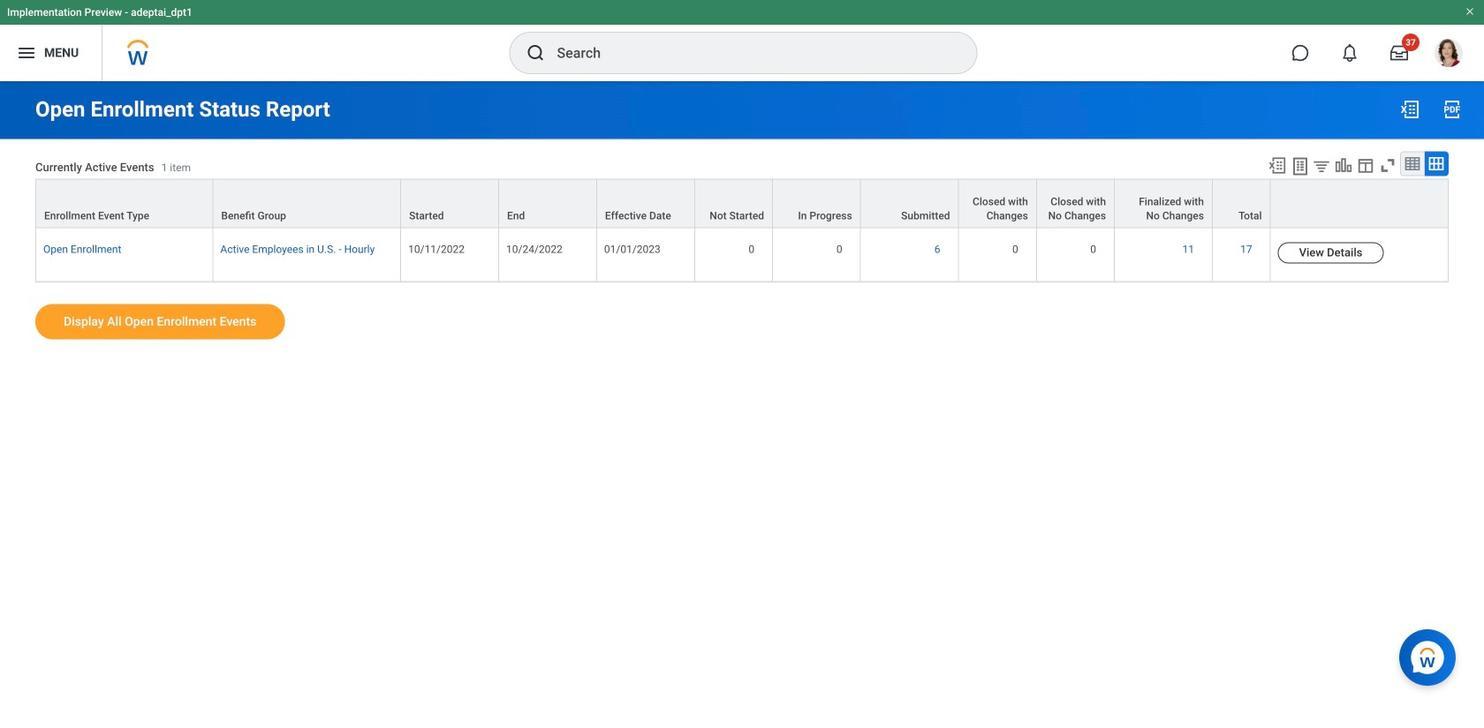 Task type: vqa. For each thing, say whether or not it's contained in the screenshot.
Viewing List Box at top
no



Task type: locate. For each thing, give the bounding box(es) containing it.
toolbar
[[1260, 152, 1449, 179]]

Search Workday  search field
[[557, 34, 941, 72]]

export to worksheets image
[[1290, 156, 1311, 177]]

row
[[35, 179, 1449, 229], [35, 229, 1449, 283]]

banner
[[0, 0, 1485, 81]]

inbox large image
[[1391, 44, 1409, 62]]

justify image
[[16, 42, 37, 64]]

select to filter grid data image
[[1312, 157, 1332, 175]]

profile logan mcneil image
[[1435, 39, 1463, 71]]

1 row from the top
[[35, 179, 1449, 229]]

table image
[[1404, 155, 1422, 173]]

main content
[[0, 81, 1485, 356]]

export to excel image
[[1400, 99, 1421, 120]]



Task type: describe. For each thing, give the bounding box(es) containing it.
expand table image
[[1428, 155, 1446, 173]]

notifications large image
[[1342, 44, 1359, 62]]

close environment banner image
[[1465, 6, 1476, 17]]

export to excel image
[[1268, 156, 1288, 175]]

click to view/edit grid preferences image
[[1357, 156, 1376, 175]]

2 row from the top
[[35, 229, 1449, 283]]

search image
[[525, 42, 547, 64]]

view printable version (pdf) image
[[1442, 99, 1463, 120]]

fullscreen image
[[1379, 156, 1398, 175]]

open enrollment status report - expand/collapse chart image
[[1334, 156, 1354, 175]]



